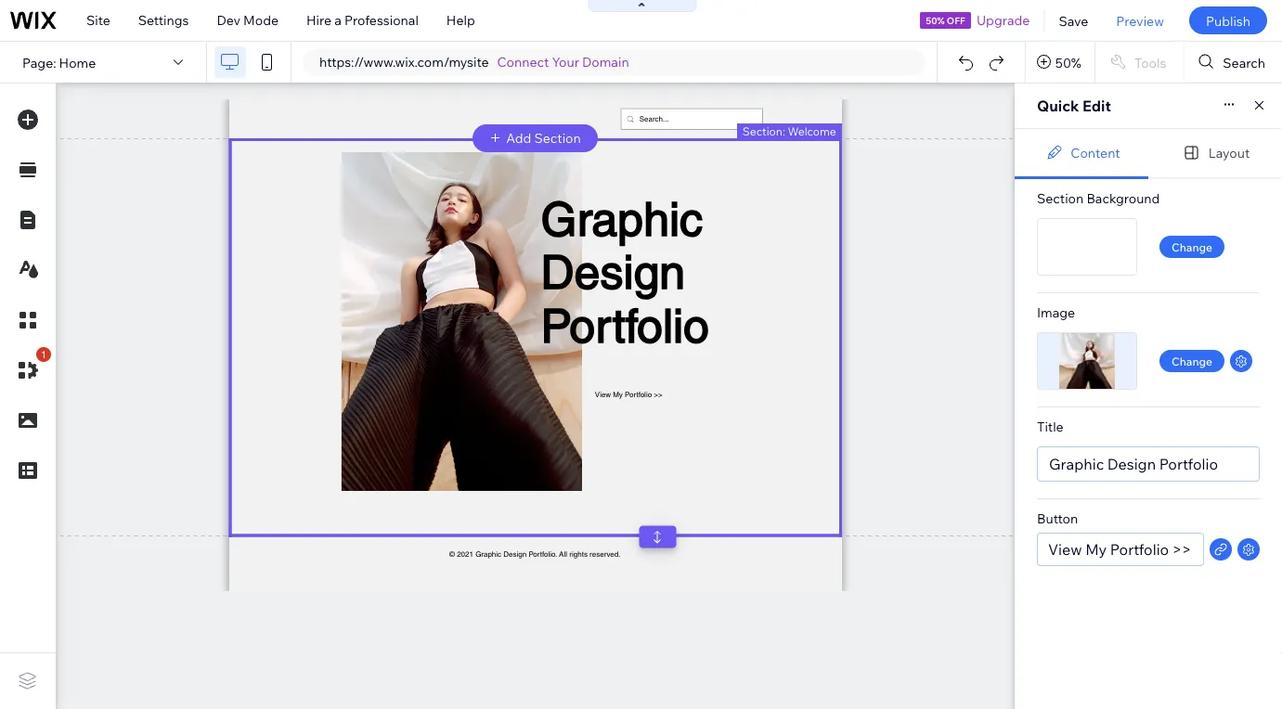 Task type: locate. For each thing, give the bounding box(es) containing it.
preview button
[[1103, 0, 1179, 41]]

50% button
[[1026, 42, 1095, 83]]

2 change from the top
[[1172, 354, 1213, 368]]

change button
[[1160, 236, 1225, 258], [1160, 350, 1225, 372]]

tools
[[1135, 54, 1167, 70]]

50% inside 50% button
[[1056, 54, 1082, 70]]

1 horizontal spatial 50%
[[1056, 54, 1082, 70]]

quick edit
[[1037, 97, 1112, 115]]

50%
[[926, 14, 945, 26], [1056, 54, 1082, 70]]

0 horizontal spatial 50%
[[926, 14, 945, 26]]

image
[[1037, 305, 1076, 321]]

1 change from the top
[[1172, 240, 1213, 254]]

0 vertical spatial change
[[1172, 240, 1213, 254]]

site
[[86, 12, 110, 28]]

1 vertical spatial change button
[[1160, 350, 1225, 372]]

1 change button from the top
[[1160, 236, 1225, 258]]

off
[[947, 14, 966, 26]]

section right add
[[535, 130, 581, 146]]

1 vertical spatial section
[[1037, 190, 1084, 207]]

50% for 50%
[[1056, 54, 1082, 70]]

quick
[[1037, 97, 1080, 115]]

help
[[447, 12, 475, 28]]

button
[[1037, 511, 1079, 527]]

1 button
[[8, 347, 51, 390]]

welcome
[[788, 124, 837, 138], [788, 124, 837, 138]]

content
[[1071, 144, 1121, 161]]

50% for 50% off
[[926, 14, 945, 26]]

publish button
[[1190, 7, 1268, 34]]

50% left the off
[[926, 14, 945, 26]]

1 vertical spatial 50%
[[1056, 54, 1082, 70]]

0 vertical spatial section
[[535, 130, 581, 146]]

None text field
[[1037, 533, 1205, 567]]

section background
[[1037, 190, 1160, 207]]

section
[[535, 130, 581, 146], [1037, 190, 1084, 207]]

change button for image
[[1160, 350, 1225, 372]]

graphic design portfolio
[[1050, 455, 1219, 474]]

0 horizontal spatial section
[[535, 130, 581, 146]]

https://www.wix.com/mysite
[[320, 54, 489, 70]]

portfolio
[[1160, 455, 1219, 474]]

change
[[1172, 240, 1213, 254], [1172, 354, 1213, 368]]

section: welcome
[[743, 124, 837, 138], [743, 124, 837, 138]]

section:
[[743, 124, 786, 138], [743, 124, 786, 138]]

title
[[1037, 419, 1064, 435]]

50% down the save
[[1056, 54, 1082, 70]]

0 vertical spatial 50%
[[926, 14, 945, 26]]

design
[[1108, 455, 1156, 474]]

add section
[[506, 130, 581, 146]]

graphic
[[1050, 455, 1105, 474]]

2 change button from the top
[[1160, 350, 1225, 372]]

0 vertical spatial change button
[[1160, 236, 1225, 258]]

your
[[552, 54, 579, 70]]

1 vertical spatial change
[[1172, 354, 1213, 368]]

section down content
[[1037, 190, 1084, 207]]

layout
[[1209, 144, 1250, 161]]

preview
[[1117, 12, 1165, 29]]



Task type: vqa. For each thing, say whether or not it's contained in the screenshot.
Spotify Player
no



Task type: describe. For each thing, give the bounding box(es) containing it.
hire a professional
[[307, 12, 419, 28]]

tools button
[[1096, 42, 1184, 83]]

https://www.wix.com/mysite connect your domain
[[320, 54, 629, 70]]

change for section background
[[1172, 240, 1213, 254]]

home
[[59, 54, 96, 70]]

add section button
[[473, 124, 598, 152]]

change for image
[[1172, 354, 1213, 368]]

connect
[[497, 54, 549, 70]]

upgrade
[[977, 12, 1030, 28]]

save button
[[1045, 0, 1103, 41]]

mode
[[243, 12, 279, 28]]

search
[[1224, 54, 1266, 70]]

a
[[335, 12, 342, 28]]

1 horizontal spatial section
[[1037, 190, 1084, 207]]

save
[[1059, 12, 1089, 29]]

domain
[[582, 54, 629, 70]]

publish
[[1206, 12, 1251, 29]]

settings
[[138, 12, 189, 28]]

edit
[[1083, 97, 1112, 115]]

1
[[41, 349, 46, 361]]

search button
[[1185, 42, 1283, 83]]

section inside button
[[535, 130, 581, 146]]

dev
[[217, 12, 241, 28]]

add
[[506, 130, 532, 146]]

change button for section background
[[1160, 236, 1225, 258]]

dev mode
[[217, 12, 279, 28]]

hire
[[307, 12, 332, 28]]

professional
[[345, 12, 419, 28]]

background
[[1087, 190, 1160, 207]]

50% off
[[926, 14, 966, 26]]



